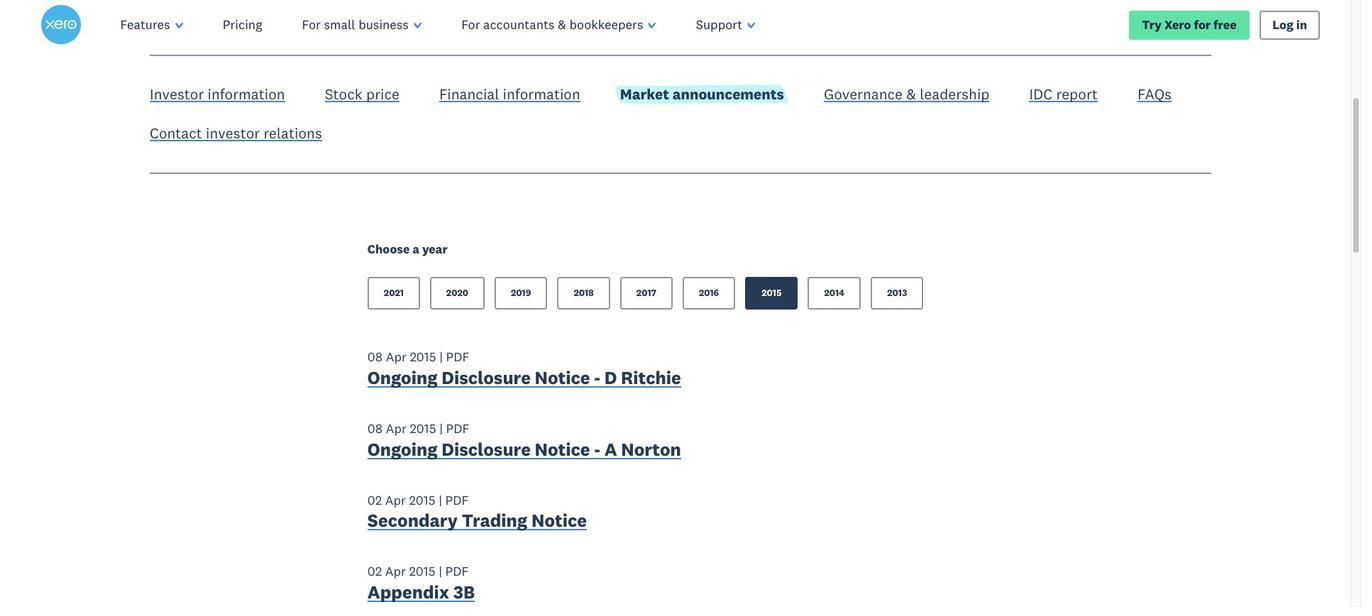 Task type: describe. For each thing, give the bounding box(es) containing it.
apr for ongoing disclosure notice - d ritchie
[[386, 349, 407, 365]]

a
[[605, 438, 618, 461]]

xero
[[1165, 17, 1192, 32]]

2016
[[699, 287, 720, 299]]

notice for d
[[535, 366, 590, 389]]

notice inside 02 apr 2015 | pdf secondary trading notice
[[532, 509, 587, 532]]

announcements
[[673, 84, 785, 103]]

leadership
[[920, 84, 990, 103]]

trading
[[462, 509, 528, 532]]

2013
[[888, 287, 908, 299]]

08 for ongoing disclosure notice - a norton
[[368, 420, 383, 437]]

contact investor relations
[[150, 124, 322, 143]]

pdf for ongoing disclosure notice - a norton
[[446, 420, 470, 437]]

08 apr 2015 | pdf ongoing disclosure notice - a norton
[[368, 420, 682, 461]]

disclosure for a
[[442, 438, 531, 461]]

try xero for free link
[[1130, 10, 1250, 40]]

information for investor information
[[208, 84, 285, 103]]

2016 button
[[683, 277, 736, 310]]

contact
[[150, 124, 202, 143]]

market announcements link
[[616, 84, 790, 104]]

3b
[[454, 581, 475, 604]]

investor
[[206, 124, 260, 143]]

for small business
[[302, 16, 409, 33]]

market announcements
[[620, 84, 785, 103]]

bookkeepers
[[570, 16, 644, 33]]

a
[[413, 242, 420, 257]]

2015 for secondary trading notice
[[409, 492, 436, 508]]

for for for accountants & bookkeepers
[[462, 16, 480, 33]]

| for appendix 3b
[[439, 563, 442, 580]]

support
[[696, 16, 743, 33]]

notice for a
[[535, 438, 590, 461]]

financial information
[[439, 84, 581, 103]]

apr for ongoing disclosure notice - a norton
[[386, 420, 407, 437]]

in
[[1297, 17, 1308, 32]]

market
[[620, 84, 670, 103]]

pdf for appendix 3b
[[446, 563, 469, 580]]

financial
[[439, 84, 499, 103]]

year
[[422, 242, 448, 257]]

& inside governance & leadership link
[[907, 84, 917, 103]]

report
[[1057, 84, 1098, 103]]

secondary trading notice link
[[368, 509, 587, 535]]

norton
[[622, 438, 682, 461]]

try
[[1143, 17, 1162, 32]]

for
[[1195, 17, 1212, 32]]

2018
[[574, 287, 594, 299]]

accountants
[[484, 16, 555, 33]]

02 apr 2015 | pdf appendix 3b
[[368, 563, 475, 604]]

pdf for secondary trading notice
[[446, 492, 469, 508]]

- for a
[[595, 438, 601, 461]]

information for financial information
[[503, 84, 581, 103]]

2017
[[637, 287, 657, 299]]

log
[[1273, 17, 1294, 32]]

2014 button
[[808, 277, 862, 310]]

apr for appendix 3b
[[385, 563, 406, 580]]



Task type: locate. For each thing, give the bounding box(es) containing it.
-
[[595, 366, 601, 389], [595, 438, 601, 461]]

1 disclosure from the top
[[442, 366, 531, 389]]

& inside the for accountants & bookkeepers dropdown button
[[558, 16, 567, 33]]

1 vertical spatial &
[[907, 84, 917, 103]]

0 vertical spatial 08
[[368, 349, 383, 365]]

0 vertical spatial -
[[595, 366, 601, 389]]

02
[[368, 492, 382, 508], [368, 563, 382, 580]]

contact investor relations link
[[150, 124, 322, 146]]

08 apr 2015 | pdf ongoing disclosure notice - d ritchie
[[368, 349, 682, 389]]

1 - from the top
[[595, 366, 601, 389]]

2 information from the left
[[503, 84, 581, 103]]

& right the accountants
[[558, 16, 567, 33]]

- left d
[[595, 366, 601, 389]]

faqs
[[1138, 84, 1172, 103]]

business
[[359, 16, 409, 33]]

| for secondary trading notice
[[439, 492, 442, 508]]

2015 inside 02 apr 2015 | pdf secondary trading notice
[[409, 492, 436, 508]]

apr inside 08 apr 2015 | pdf ongoing disclosure notice - d ritchie
[[386, 349, 407, 365]]

idc
[[1030, 84, 1053, 103]]

information
[[208, 84, 285, 103], [503, 84, 581, 103]]

try xero for free
[[1143, 17, 1237, 32]]

02 for appendix
[[368, 563, 382, 580]]

&
[[558, 16, 567, 33], [907, 84, 917, 103]]

information down for accountants & bookkeepers on the top of the page
[[503, 84, 581, 103]]

08
[[368, 349, 383, 365], [368, 420, 383, 437]]

governance
[[824, 84, 903, 103]]

2019 button
[[495, 277, 548, 310]]

notice
[[535, 366, 590, 389], [535, 438, 590, 461], [532, 509, 587, 532]]

2013 button
[[871, 277, 924, 310]]

02 up secondary
[[368, 492, 382, 508]]

free
[[1214, 17, 1237, 32]]

d
[[605, 366, 617, 389]]

2015 inside button
[[762, 287, 782, 299]]

stock price link
[[325, 84, 400, 107]]

for
[[302, 16, 321, 33], [462, 16, 480, 33]]

pdf inside 02 apr 2015 | pdf appendix 3b
[[446, 563, 469, 580]]

0 vertical spatial ongoing
[[368, 366, 438, 389]]

1 vertical spatial notice
[[535, 438, 590, 461]]

information up contact investor relations
[[208, 84, 285, 103]]

02 inside 02 apr 2015 | pdf secondary trading notice
[[368, 492, 382, 508]]

2021 button
[[368, 277, 420, 310]]

1 vertical spatial -
[[595, 438, 601, 461]]

| inside 02 apr 2015 | pdf secondary trading notice
[[439, 492, 442, 508]]

1 for from the left
[[302, 16, 321, 33]]

disclosure inside 08 apr 2015 | pdf ongoing disclosure notice - a norton
[[442, 438, 531, 461]]

appendix
[[368, 581, 450, 604]]

idc report link
[[1030, 84, 1098, 107]]

1 vertical spatial disclosure
[[442, 438, 531, 461]]

02 for secondary
[[368, 492, 382, 508]]

log in
[[1273, 17, 1308, 32]]

2 vertical spatial notice
[[532, 509, 587, 532]]

ritchie
[[621, 366, 682, 389]]

ongoing disclosure notice - a norton link
[[368, 438, 682, 464]]

price
[[366, 84, 400, 103]]

apr
[[386, 349, 407, 365], [386, 420, 407, 437], [385, 492, 406, 508], [385, 563, 406, 580]]

2015 for ongoing disclosure notice - d ritchie
[[410, 349, 436, 365]]

apr inside 08 apr 2015 | pdf ongoing disclosure notice - a norton
[[386, 420, 407, 437]]

pricing
[[223, 16, 262, 33]]

0 vertical spatial disclosure
[[442, 366, 531, 389]]

ongoing for ongoing disclosure notice - a norton
[[368, 438, 438, 461]]

08 for ongoing disclosure notice - d ritchie
[[368, 349, 383, 365]]

idc report
[[1030, 84, 1098, 103]]

1 02 from the top
[[368, 492, 382, 508]]

pdf inside 08 apr 2015 | pdf ongoing disclosure notice - d ritchie
[[446, 349, 470, 365]]

appendix 3b link
[[368, 581, 475, 607]]

0 vertical spatial &
[[558, 16, 567, 33]]

faqs link
[[1138, 84, 1172, 107]]

02 inside 02 apr 2015 | pdf appendix 3b
[[368, 563, 382, 580]]

ongoing for ongoing disclosure notice - d ritchie
[[368, 366, 438, 389]]

1 vertical spatial ongoing
[[368, 438, 438, 461]]

2015 inside 08 apr 2015 | pdf ongoing disclosure notice - a norton
[[410, 420, 436, 437]]

governance & leadership link
[[824, 84, 990, 107]]

2015 inside 08 apr 2015 | pdf ongoing disclosure notice - d ritchie
[[410, 349, 436, 365]]

1 08 from the top
[[368, 349, 383, 365]]

ongoing inside 08 apr 2015 | pdf ongoing disclosure notice - a norton
[[368, 438, 438, 461]]

08 inside 08 apr 2015 | pdf ongoing disclosure notice - a norton
[[368, 420, 383, 437]]

choose a year
[[368, 242, 448, 257]]

notice inside 08 apr 2015 | pdf ongoing disclosure notice - a norton
[[535, 438, 590, 461]]

| for ongoing disclosure notice - a norton
[[440, 420, 443, 437]]

02 up appendix
[[368, 563, 382, 580]]

2021
[[384, 287, 404, 299]]

2015
[[762, 287, 782, 299], [410, 349, 436, 365], [410, 420, 436, 437], [409, 492, 436, 508], [409, 563, 436, 580]]

ongoing
[[368, 366, 438, 389], [368, 438, 438, 461]]

relations
[[264, 124, 322, 143]]

pdf inside 08 apr 2015 | pdf ongoing disclosure notice - a norton
[[446, 420, 470, 437]]

1 horizontal spatial &
[[907, 84, 917, 103]]

2014
[[825, 287, 845, 299]]

apr inside 02 apr 2015 | pdf secondary trading notice
[[385, 492, 406, 508]]

- left a
[[595, 438, 601, 461]]

2 - from the top
[[595, 438, 601, 461]]

for left the accountants
[[462, 16, 480, 33]]

ongoing inside 08 apr 2015 | pdf ongoing disclosure notice - d ritchie
[[368, 366, 438, 389]]

ongoing disclosure notice - d ritchie link
[[368, 366, 682, 393]]

pdf
[[446, 349, 470, 365], [446, 420, 470, 437], [446, 492, 469, 508], [446, 563, 469, 580]]

02 apr 2015 | pdf secondary trading notice
[[368, 492, 587, 532]]

pdf down 2020 button
[[446, 349, 470, 365]]

pdf up 3b
[[446, 563, 469, 580]]

1 horizontal spatial for
[[462, 16, 480, 33]]

| inside 08 apr 2015 | pdf ongoing disclosure notice - d ritchie
[[440, 349, 443, 365]]

small
[[324, 16, 355, 33]]

apr inside 02 apr 2015 | pdf appendix 3b
[[385, 563, 406, 580]]

notice right trading
[[532, 509, 587, 532]]

disclosure inside 08 apr 2015 | pdf ongoing disclosure notice - d ritchie
[[442, 366, 531, 389]]

2 ongoing from the top
[[368, 438, 438, 461]]

pdf inside 02 apr 2015 | pdf secondary trading notice
[[446, 492, 469, 508]]

features
[[120, 16, 170, 33]]

support button
[[676, 0, 776, 50]]

log in link
[[1260, 10, 1321, 40]]

choose
[[368, 242, 410, 257]]

pricing link
[[203, 0, 282, 50]]

notice inside 08 apr 2015 | pdf ongoing disclosure notice - d ritchie
[[535, 366, 590, 389]]

financial information link
[[439, 84, 581, 107]]

for small business button
[[282, 0, 442, 50]]

1 vertical spatial 02
[[368, 563, 382, 580]]

investor information
[[150, 84, 285, 103]]

| inside 02 apr 2015 | pdf appendix 3b
[[439, 563, 442, 580]]

2015 for appendix 3b
[[409, 563, 436, 580]]

for for for small business
[[302, 16, 321, 33]]

2017 button
[[621, 277, 673, 310]]

0 vertical spatial 02
[[368, 492, 382, 508]]

1 ongoing from the top
[[368, 366, 438, 389]]

pdf up secondary trading notice link
[[446, 492, 469, 508]]

2020
[[447, 287, 469, 299]]

- inside 08 apr 2015 | pdf ongoing disclosure notice - d ritchie
[[595, 366, 601, 389]]

2 for from the left
[[462, 16, 480, 33]]

2015 button
[[746, 277, 798, 310]]

0 horizontal spatial information
[[208, 84, 285, 103]]

governance & leadership
[[824, 84, 990, 103]]

pdf for ongoing disclosure notice - d ritchie
[[446, 349, 470, 365]]

| for ongoing disclosure notice - d ritchie
[[440, 349, 443, 365]]

| inside 08 apr 2015 | pdf ongoing disclosure notice - a norton
[[440, 420, 443, 437]]

2018 button
[[558, 277, 611, 310]]

- inside 08 apr 2015 | pdf ongoing disclosure notice - a norton
[[595, 438, 601, 461]]

apr for secondary trading notice
[[385, 492, 406, 508]]

1 vertical spatial 08
[[368, 420, 383, 437]]

notice left a
[[535, 438, 590, 461]]

1 horizontal spatial information
[[503, 84, 581, 103]]

pdf up ongoing disclosure notice - a norton link
[[446, 420, 470, 437]]

for accountants & bookkeepers button
[[442, 0, 676, 50]]

for accountants & bookkeepers
[[462, 16, 644, 33]]

2019
[[511, 287, 531, 299]]

investor information link
[[150, 84, 285, 107]]

2 02 from the top
[[368, 563, 382, 580]]

xero homepage image
[[41, 5, 81, 45]]

2015 for ongoing disclosure notice - a norton
[[410, 420, 436, 437]]

features button
[[101, 0, 203, 50]]

for left small
[[302, 16, 321, 33]]

2 disclosure from the top
[[442, 438, 531, 461]]

stock price
[[325, 84, 400, 103]]

0 horizontal spatial for
[[302, 16, 321, 33]]

investor
[[150, 84, 204, 103]]

1 information from the left
[[208, 84, 285, 103]]

stock
[[325, 84, 363, 103]]

notice left d
[[535, 366, 590, 389]]

- for d
[[595, 366, 601, 389]]

0 vertical spatial notice
[[535, 366, 590, 389]]

secondary
[[368, 509, 458, 532]]

2020 button
[[430, 277, 485, 310]]

disclosure for d
[[442, 366, 531, 389]]

2 08 from the top
[[368, 420, 383, 437]]

08 inside 08 apr 2015 | pdf ongoing disclosure notice - d ritchie
[[368, 349, 383, 365]]

0 horizontal spatial &
[[558, 16, 567, 33]]

2015 inside 02 apr 2015 | pdf appendix 3b
[[409, 563, 436, 580]]

|
[[440, 349, 443, 365], [440, 420, 443, 437], [439, 492, 442, 508], [439, 563, 442, 580]]

& left leadership
[[907, 84, 917, 103]]



Task type: vqa. For each thing, say whether or not it's contained in the screenshot.
choose a year on the left top
yes



